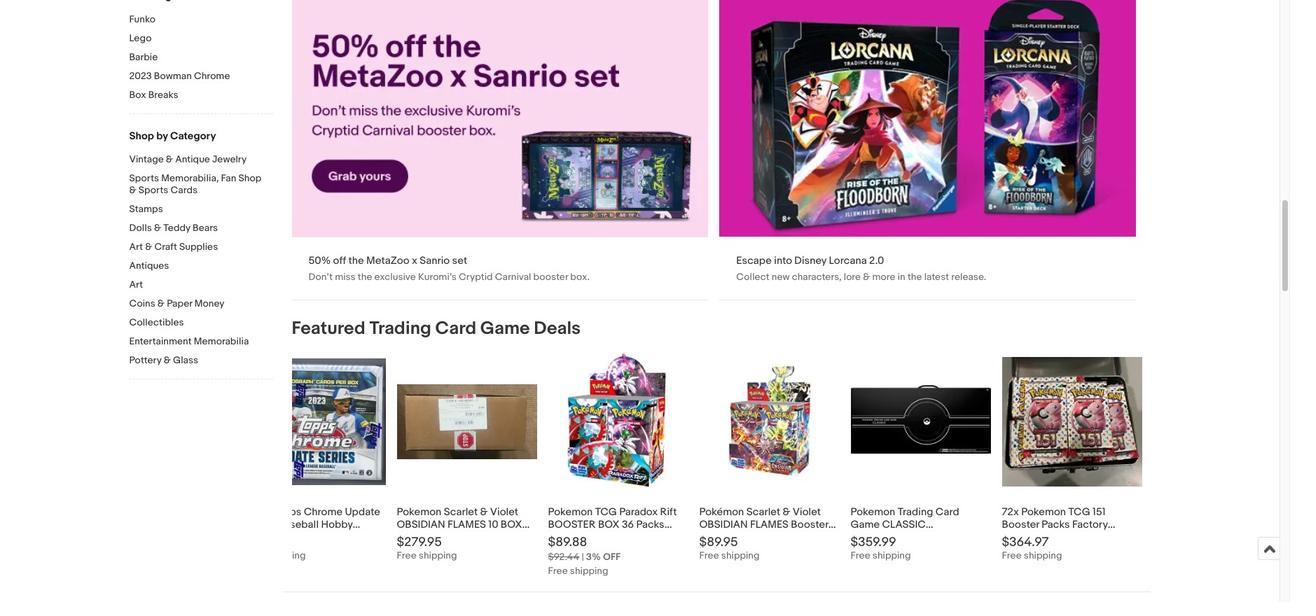 Task type: describe. For each thing, give the bounding box(es) containing it.
2 art from the top
[[129, 279, 143, 291]]

shipping for $89.95
[[721, 550, 760, 562]]

entertainment memorabilia link
[[129, 335, 262, 349]]

featured
[[292, 318, 365, 340]]

shop inside vintage & antique jewelry sports memorabilia, fan shop & sports cards stamps dolls & teddy bears art & craft supplies antiques art coins & paper money collectibles entertainment memorabilia pottery & glass
[[238, 172, 261, 184]]

pokemon inside pokemon tcg paradox rift booster box 36 packs sealed new
[[548, 506, 593, 519]]

72x pokemon tcg 151 booster packs  factory sealed & tin image
[[1002, 357, 1142, 487]]

shipping for $364.97
[[1024, 550, 1062, 562]]

sealed inside 72x pokemon tcg 151 booster packs  factory sealed & tin
[[1002, 531, 1035, 545]]

deals
[[534, 318, 581, 340]]

free shipping
[[245, 550, 306, 562]]

bowman
[[154, 70, 192, 82]]

bears
[[193, 222, 218, 234]]

antiques
[[129, 260, 169, 272]]

$359.99 free shipping
[[851, 535, 911, 562]]

packs inside pokémon scarlet & violet obsidian flames booster box 36 packs new sealed
[[734, 531, 762, 545]]

factory
[[1072, 519, 1108, 532]]

$279.95 free shipping
[[397, 535, 457, 562]]

exclusive
[[374, 271, 416, 283]]

72x pokemon tcg 151 booster packs  factory sealed & tin
[[1002, 506, 1108, 545]]

the inside "escape into disney lorcana 2.0 collect new characters, lore & more in the latest release."
[[908, 271, 922, 283]]

$364.97 free shipping
[[1002, 535, 1062, 562]]

trading
[[369, 318, 431, 340]]

pokemon tcg paradox rift booster box 36 packs sealed new
[[548, 506, 677, 545]]

$89.95
[[699, 535, 738, 551]]

lego link
[[129, 32, 273, 46]]

miss
[[335, 271, 356, 283]]

art & craft supplies link
[[129, 241, 262, 254]]

hobby
[[321, 519, 353, 532]]

free for $359.99
[[851, 550, 870, 562]]

0 horizontal spatial shop
[[129, 130, 154, 143]]

$89.88 $92.44 | 3% off free shipping
[[548, 535, 621, 577]]

|
[[582, 552, 584, 563]]

tcg inside pokemon tcg paradox rift booster box 36 packs sealed new
[[595, 506, 617, 519]]

memorabilia,
[[161, 172, 219, 184]]

booster
[[533, 271, 568, 283]]

carnival
[[495, 271, 531, 283]]

shipping for $279.95
[[419, 550, 457, 562]]

tin
[[1048, 531, 1061, 545]]

collectibles
[[129, 317, 184, 328]]

funko
[[129, 13, 156, 25]]

$89.88
[[548, 535, 587, 551]]

barbie
[[129, 51, 158, 63]]

& left glass
[[164, 354, 171, 366]]

pokemon tcg paradox rift booster box 36 packs sealed new image
[[567, 352, 669, 492]]

flames
[[750, 519, 789, 532]]

sports up stamps
[[139, 184, 168, 196]]

box
[[598, 519, 620, 532]]

paper
[[167, 298, 192, 310]]

& inside "escape into disney lorcana 2.0 collect new characters, lore & more in the latest release."
[[863, 271, 870, 283]]

& inside 72x pokemon tcg 151 booster packs  factory sealed & tin
[[1038, 531, 1045, 545]]

50%
[[309, 255, 331, 268]]

obsidian
[[699, 519, 748, 532]]

vintage
[[129, 153, 164, 165]]

booster inside pokémon scarlet & violet obsidian flames booster box 36 packs new sealed
[[791, 519, 828, 532]]

packs inside 72x pokemon tcg 151 booster packs  factory sealed & tin
[[1042, 519, 1070, 532]]

none text field containing 50% off the metazoo x sanrio set
[[292, 0, 708, 300]]

sports down vintage
[[129, 172, 159, 184]]

update
[[345, 506, 380, 519]]

sealed inside pokemon tcg paradox rift booster box 36 packs sealed new
[[548, 531, 581, 545]]

new inside pokémon scarlet & violet obsidian flames booster box 36 packs new sealed
[[765, 531, 786, 545]]

funko lego barbie 2023 bowman chrome box breaks
[[129, 13, 230, 101]]

money
[[194, 298, 224, 310]]

50% off the metazoo x sanrio set don't miss the exclusive kuromi's cryptid carnival booster box.
[[309, 255, 590, 283]]

don't
[[309, 271, 333, 283]]

shipping inside $89.88 $92.44 | 3% off free shipping
[[570, 566, 608, 577]]

free for $89.95
[[699, 550, 719, 562]]

supplies
[[179, 241, 218, 253]]

3%
[[586, 552, 601, 563]]

into
[[774, 255, 792, 268]]

antiques link
[[129, 260, 262, 273]]

free inside $89.88 $92.44 | 3% off free shipping
[[548, 566, 568, 577]]

dolls & teddy bears link
[[129, 222, 262, 235]]

2023 bowman chrome link
[[129, 70, 273, 83]]

vintage & antique jewelry sports memorabilia, fan shop & sports cards stamps dolls & teddy bears art & craft supplies antiques art coins & paper money collectibles entertainment memorabilia pottery & glass
[[129, 153, 261, 366]]

series
[[245, 519, 276, 532]]

free for $364.97
[[1002, 550, 1022, 562]]

category
[[170, 130, 216, 143]]

disney
[[795, 255, 827, 268]]

2023 topps chrome update series baseball hobby jumbo box image
[[245, 358, 386, 485]]

shop by category
[[129, 130, 216, 143]]

none text field containing escape into disney lorcana 2.0
[[720, 0, 1136, 300]]

new inside pokemon tcg paradox rift booster box 36 packs sealed new
[[584, 531, 605, 545]]

36 inside pokémon scarlet & violet obsidian flames booster box 36 packs new sealed
[[720, 531, 732, 545]]

cards
[[171, 184, 198, 196]]

sanrio
[[420, 255, 450, 268]]

chrome inside 2023 topps chrome update series baseball hobby jumbo box
[[304, 506, 343, 519]]

collect
[[736, 271, 770, 283]]

dolls
[[129, 222, 152, 234]]

glass
[[173, 354, 198, 366]]

escape into disney lorcana 2.0 collect new characters, lore & more in the latest release.
[[736, 255, 986, 283]]

$359.99
[[851, 535, 896, 551]]

packs inside pokemon tcg paradox rift booster box 36 packs sealed new
[[636, 519, 664, 532]]

escape
[[736, 255, 772, 268]]

pottery
[[129, 354, 161, 366]]

booster
[[548, 519, 596, 532]]



Task type: locate. For each thing, give the bounding box(es) containing it.
game
[[480, 318, 530, 340]]

3 sealed from the left
[[1002, 531, 1035, 545]]

free for $279.95
[[397, 550, 417, 562]]

$92.44 text field
[[548, 552, 579, 563]]

box inside 2023 topps chrome update series baseball hobby jumbo box
[[281, 531, 299, 545]]

lorcana
[[829, 255, 867, 268]]

free inside $279.95 free shipping
[[397, 550, 417, 562]]

0 horizontal spatial new
[[584, 531, 605, 545]]

set
[[452, 255, 467, 268]]

& right 'lore'
[[863, 271, 870, 283]]

release.
[[951, 271, 986, 283]]

box left breaks
[[129, 89, 146, 101]]

2 booster from the left
[[1002, 519, 1039, 532]]

1 pokemon from the left
[[548, 506, 593, 519]]

sealed down 72x
[[1002, 531, 1035, 545]]

2 new from the left
[[765, 531, 786, 545]]

72x
[[1002, 506, 1019, 519]]

packs down scarlet
[[734, 531, 762, 545]]

box inside pokémon scarlet & violet obsidian flames booster box 36 packs new sealed
[[699, 531, 717, 545]]

2 pokemon from the left
[[1021, 506, 1066, 519]]

shop right fan
[[238, 172, 261, 184]]

chrome inside funko lego barbie 2023 bowman chrome box breaks
[[194, 70, 230, 82]]

1 horizontal spatial chrome
[[304, 506, 343, 519]]

2023 topps chrome update series baseball hobby jumbo box
[[245, 506, 380, 545]]

2 horizontal spatial sealed
[[1002, 531, 1035, 545]]

$364.97
[[1002, 535, 1049, 551]]

1 horizontal spatial 2023
[[245, 506, 270, 519]]

booster inside 72x pokemon tcg 151 booster packs  factory sealed & tin
[[1002, 519, 1039, 532]]

memorabilia
[[194, 335, 249, 347]]

new up 3%
[[584, 531, 605, 545]]

shipping inside $364.97 free shipping
[[1024, 550, 1062, 562]]

chrome down barbie link
[[194, 70, 230, 82]]

pokémon scarlet & violet obsidian flames booster box 36 packs new sealed
[[699, 506, 828, 545]]

topps
[[272, 506, 301, 519]]

new
[[584, 531, 605, 545], [765, 531, 786, 545]]

box
[[129, 89, 146, 101], [281, 531, 299, 545], [699, 531, 717, 545]]

$89.95 free shipping
[[699, 535, 760, 562]]

36 inside pokemon tcg paradox rift booster box 36 packs sealed new
[[622, 519, 634, 532]]

booster up $364.97
[[1002, 519, 1039, 532]]

& left tin
[[1038, 531, 1045, 545]]

1 sealed from the left
[[548, 531, 581, 545]]

0 vertical spatial shop
[[129, 130, 154, 143]]

coins
[[129, 298, 155, 310]]

box inside funko lego barbie 2023 bowman chrome box breaks
[[129, 89, 146, 101]]

teddy
[[163, 222, 190, 234]]

tcg
[[595, 506, 617, 519], [1068, 506, 1090, 519]]

free
[[245, 550, 265, 562], [397, 550, 417, 562], [699, 550, 719, 562], [851, 550, 870, 562], [1002, 550, 1022, 562], [548, 566, 568, 577]]

kuromi's
[[418, 271, 457, 283]]

booster right the flames
[[791, 519, 828, 532]]

pokémon
[[699, 506, 744, 519]]

2 tcg from the left
[[1068, 506, 1090, 519]]

the right off
[[348, 255, 364, 268]]

art up the coins
[[129, 279, 143, 291]]

booster
[[791, 519, 828, 532], [1002, 519, 1039, 532]]

pottery & glass link
[[129, 354, 262, 368]]

shipping inside the $89.95 free shipping
[[721, 550, 760, 562]]

entertainment
[[129, 335, 192, 347]]

tcg left paradox
[[595, 506, 617, 519]]

1 horizontal spatial box
[[281, 531, 299, 545]]

0 vertical spatial art
[[129, 241, 143, 253]]

stamps
[[129, 203, 163, 215]]

2 horizontal spatial box
[[699, 531, 717, 545]]

free inside the $89.95 free shipping
[[699, 550, 719, 562]]

1 new from the left
[[584, 531, 605, 545]]

2023 up jumbo
[[245, 506, 270, 519]]

1 horizontal spatial booster
[[1002, 519, 1039, 532]]

baseball
[[278, 519, 319, 532]]

2023 inside 2023 topps chrome update series baseball hobby jumbo box
[[245, 506, 270, 519]]

breaks
[[148, 89, 178, 101]]

& left violet at bottom
[[783, 506, 790, 519]]

pokemon trading card game classic collection factory sealed case image
[[851, 385, 991, 459]]

the right 'miss'
[[358, 271, 372, 283]]

& left craft
[[145, 241, 152, 253]]

& left the paper
[[157, 298, 165, 310]]

new
[[772, 271, 790, 283]]

& up stamps
[[129, 184, 136, 196]]

the right the in
[[908, 271, 922, 283]]

more
[[872, 271, 896, 283]]

metazoo
[[366, 255, 410, 268]]

0 horizontal spatial pokemon
[[548, 506, 593, 519]]

rift
[[660, 506, 677, 519]]

by
[[156, 130, 168, 143]]

36 down pokémon
[[720, 531, 732, 545]]

card
[[435, 318, 476, 340]]

0 vertical spatial 2023
[[129, 70, 152, 82]]

&
[[166, 153, 173, 165], [129, 184, 136, 196], [154, 222, 161, 234], [145, 241, 152, 253], [863, 271, 870, 283], [157, 298, 165, 310], [164, 354, 171, 366], [783, 506, 790, 519], [1038, 531, 1045, 545]]

packs right box
[[636, 519, 664, 532]]

1 vertical spatial 2023
[[245, 506, 270, 519]]

tcg left 151
[[1068, 506, 1090, 519]]

paradox
[[619, 506, 658, 519]]

& right vintage
[[166, 153, 173, 165]]

lore
[[844, 271, 861, 283]]

shipping inside $359.99 free shipping
[[873, 550, 911, 562]]

latest
[[924, 271, 949, 283]]

jumbo
[[245, 531, 279, 545]]

$279.95
[[397, 535, 442, 551]]

sports
[[129, 172, 159, 184], [139, 184, 168, 196]]

coins & paper money link
[[129, 298, 262, 311]]

0 horizontal spatial tcg
[[595, 506, 617, 519]]

new down scarlet
[[765, 531, 786, 545]]

36
[[622, 519, 634, 532], [720, 531, 732, 545]]

jewelry
[[212, 153, 247, 165]]

art link
[[129, 279, 262, 292]]

0 horizontal spatial chrome
[[194, 70, 230, 82]]

chrome right topps
[[304, 506, 343, 519]]

1 horizontal spatial shop
[[238, 172, 261, 184]]

the
[[348, 255, 364, 268], [358, 271, 372, 283], [908, 271, 922, 283]]

1 horizontal spatial pokemon
[[1021, 506, 1066, 519]]

1 horizontal spatial 36
[[720, 531, 732, 545]]

sealed down violet at bottom
[[788, 531, 822, 545]]

2 sealed from the left
[[788, 531, 822, 545]]

lego
[[129, 32, 152, 44]]

None text field
[[292, 0, 708, 300]]

x
[[412, 255, 417, 268]]

pokemon up $89.88
[[548, 506, 593, 519]]

None text field
[[720, 0, 1136, 300]]

shipping inside $279.95 free shipping
[[419, 550, 457, 562]]

box breaks link
[[129, 89, 273, 102]]

1 booster from the left
[[791, 519, 828, 532]]

0 horizontal spatial box
[[129, 89, 146, 101]]

sealed inside pokémon scarlet & violet obsidian flames booster box 36 packs new sealed
[[788, 531, 822, 545]]

tcg inside 72x pokemon tcg 151 booster packs  factory sealed & tin
[[1068, 506, 1090, 519]]

antique
[[175, 153, 210, 165]]

characters,
[[792, 271, 842, 283]]

1 horizontal spatial new
[[765, 531, 786, 545]]

shop left by
[[129, 130, 154, 143]]

sealed up the $92.44
[[548, 531, 581, 545]]

featured trading card game deals
[[292, 318, 581, 340]]

pokemon scarlet & violet obsidian flames 10 box elite trainer box sealed case image
[[397, 384, 537, 460]]

36 right box
[[622, 519, 634, 532]]

cryptid
[[459, 271, 493, 283]]

& right the dolls
[[154, 222, 161, 234]]

box down pokémon
[[699, 531, 717, 545]]

0 horizontal spatial packs
[[636, 519, 664, 532]]

sealed
[[548, 531, 581, 545], [788, 531, 822, 545], [1002, 531, 1035, 545]]

2023 down barbie
[[129, 70, 152, 82]]

pokemon up tin
[[1021, 506, 1066, 519]]

1 vertical spatial shop
[[238, 172, 261, 184]]

free inside $364.97 free shipping
[[1002, 550, 1022, 562]]

pokémon scarlet & violet obsidian flames booster box 36 packs new sealed image
[[699, 352, 839, 492]]

0 horizontal spatial sealed
[[548, 531, 581, 545]]

pokemon inside 72x pokemon tcg 151 booster packs  factory sealed & tin
[[1021, 506, 1066, 519]]

free inside $359.99 free shipping
[[851, 550, 870, 562]]

1 horizontal spatial tcg
[[1068, 506, 1090, 519]]

$92.44
[[548, 552, 579, 563]]

in
[[898, 271, 905, 283]]

fan
[[221, 172, 236, 184]]

art down the dolls
[[129, 241, 143, 253]]

box.
[[570, 271, 590, 283]]

1 tcg from the left
[[595, 506, 617, 519]]

1 horizontal spatial sealed
[[788, 531, 822, 545]]

1 horizontal spatial packs
[[734, 531, 762, 545]]

packs up $364.97 free shipping
[[1042, 519, 1070, 532]]

violet
[[793, 506, 821, 519]]

scarlet
[[746, 506, 780, 519]]

0 horizontal spatial 36
[[622, 519, 634, 532]]

shipping for $359.99
[[873, 550, 911, 562]]

box up free shipping
[[281, 531, 299, 545]]

1 art from the top
[[129, 241, 143, 253]]

1 vertical spatial art
[[129, 279, 143, 291]]

& inside pokémon scarlet & violet obsidian flames booster box 36 packs new sealed
[[783, 506, 790, 519]]

0 horizontal spatial 2023
[[129, 70, 152, 82]]

sports memorabilia, fan shop & sports cards link
[[129, 172, 262, 198]]

2023 inside funko lego barbie 2023 bowman chrome box breaks
[[129, 70, 152, 82]]

0 vertical spatial chrome
[[194, 70, 230, 82]]

2 horizontal spatial packs
[[1042, 519, 1070, 532]]

off
[[603, 552, 621, 563]]

off
[[333, 255, 346, 268]]

barbie link
[[129, 51, 273, 64]]

funko link
[[129, 13, 273, 27]]

0 horizontal spatial booster
[[791, 519, 828, 532]]

1 vertical spatial chrome
[[304, 506, 343, 519]]

151
[[1093, 506, 1106, 519]]



Task type: vqa. For each thing, say whether or not it's contained in the screenshot.
first New from the right
yes



